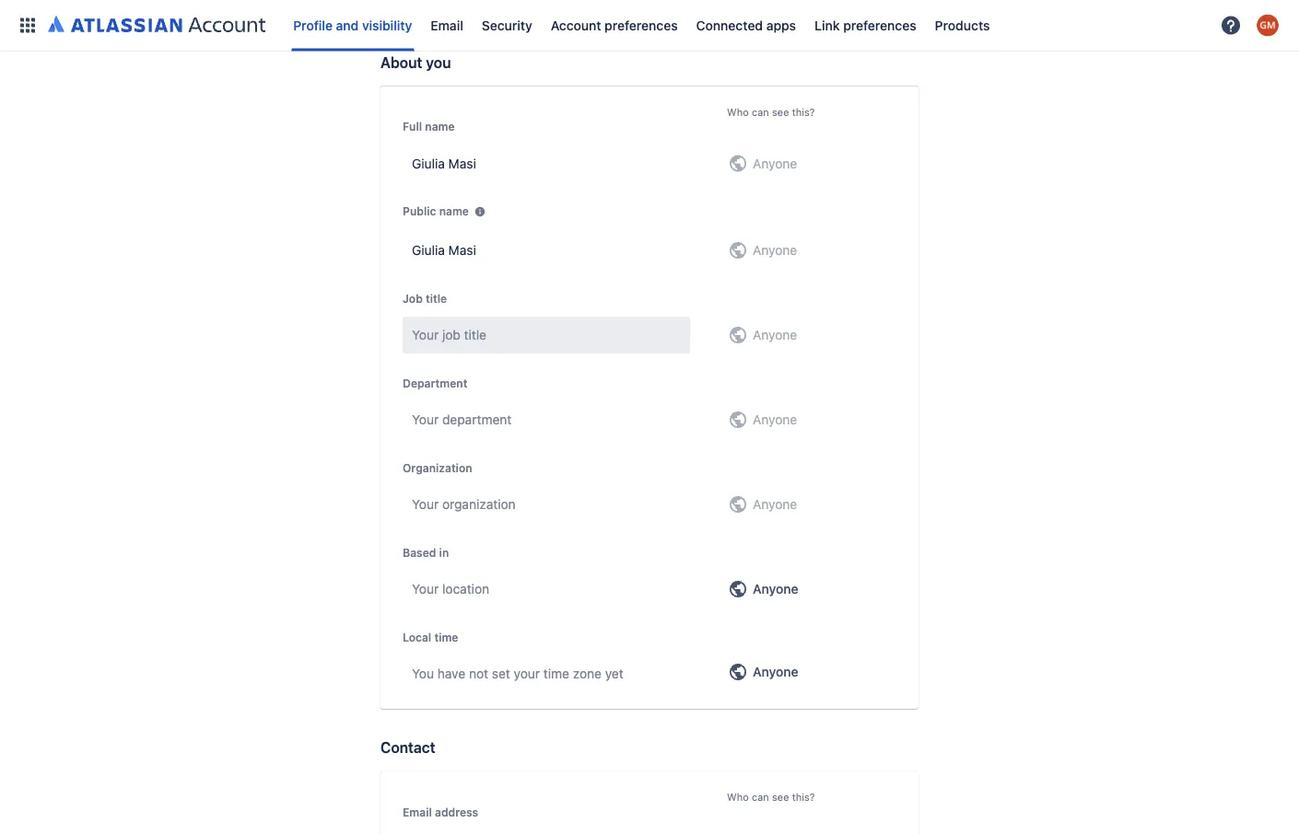 Task type: describe. For each thing, give the bounding box(es) containing it.
help image
[[1220, 14, 1242, 36]]

products link
[[930, 11, 996, 40]]

who for who can see this? email address
[[727, 792, 749, 804]]

who can see this?
[[727, 106, 815, 118]]

account
[[551, 18, 601, 33]]

1 giulia masi from the top
[[412, 156, 476, 171]]

local
[[403, 631, 431, 644]]

full
[[403, 120, 422, 133]]

account preferences link
[[545, 11, 683, 40]]

this? for who can see this?
[[792, 106, 815, 118]]

email inside manage profile menu element
[[431, 18, 463, 33]]

profile and visibility
[[293, 18, 412, 33]]

job title
[[403, 292, 447, 305]]

address
[[435, 806, 478, 819]]

full name
[[403, 120, 455, 133]]

profile
[[293, 18, 333, 33]]

set
[[492, 667, 510, 682]]

local time
[[403, 631, 458, 644]]

and
[[336, 18, 359, 33]]

this? for who can see this? email address
[[792, 792, 815, 804]]

email link
[[425, 11, 469, 40]]

see for who can see this? email address
[[772, 792, 789, 804]]

5 anyone from the top
[[753, 497, 797, 512]]

anyone inside popup button
[[753, 665, 799, 680]]

1 horizontal spatial title
[[464, 327, 487, 343]]

anyone button
[[720, 571, 904, 608]]

2 giulia from the top
[[412, 243, 445, 258]]

you
[[426, 53, 451, 71]]

based
[[403, 546, 436, 559]]

preferences for link preferences
[[843, 18, 917, 33]]

about you
[[381, 53, 451, 71]]

your for your organization
[[412, 497, 439, 512]]

about
[[381, 53, 422, 71]]

your department
[[412, 412, 512, 427]]

public
[[403, 205, 436, 218]]

department
[[442, 412, 512, 427]]

link preferences link
[[809, 11, 922, 40]]

visibility
[[362, 18, 412, 33]]

yet
[[605, 667, 624, 682]]

connected apps
[[696, 18, 796, 33]]

apps
[[766, 18, 796, 33]]

account preferences
[[551, 18, 678, 33]]

2 masi from the top
[[449, 243, 476, 258]]

2 giulia masi from the top
[[412, 243, 476, 258]]

contact
[[381, 739, 435, 757]]

can for who can see this?
[[752, 106, 769, 118]]

have
[[438, 667, 466, 682]]

security link
[[476, 11, 538, 40]]

name for public name
[[439, 205, 469, 218]]

banner containing profile and visibility
[[0, 0, 1299, 52]]



Task type: locate. For each thing, give the bounding box(es) containing it.
organization
[[442, 497, 516, 512]]

your job title
[[412, 327, 487, 343]]

your for your department
[[412, 412, 439, 427]]

who
[[727, 106, 749, 118], [727, 792, 749, 804]]

giulia masi down public name
[[412, 243, 476, 258]]

your
[[412, 327, 439, 343], [412, 412, 439, 427], [412, 497, 439, 512], [412, 582, 439, 597]]

0 vertical spatial giulia masi
[[412, 156, 476, 171]]

your down organization
[[412, 497, 439, 512]]

0 vertical spatial this?
[[792, 106, 815, 118]]

name right the public
[[439, 205, 469, 218]]

job
[[442, 327, 461, 343]]

1 horizontal spatial time
[[544, 667, 570, 682]]

banner
[[0, 0, 1299, 52]]

switch to... image
[[17, 14, 39, 36]]

who inside who can see this? email address
[[727, 792, 749, 804]]

0 vertical spatial who
[[727, 106, 749, 118]]

see inside who can see this? email address
[[772, 792, 789, 804]]

anyone inside dropdown button
[[753, 582, 799, 597]]

email
[[431, 18, 463, 33], [403, 806, 432, 819]]

1 this? from the top
[[792, 106, 815, 118]]

your organization
[[412, 497, 516, 512]]

masi down full name
[[449, 156, 476, 171]]

title
[[426, 292, 447, 305], [464, 327, 487, 343]]

1 horizontal spatial preferences
[[843, 18, 917, 33]]

account image
[[1257, 14, 1279, 36]]

see
[[772, 106, 789, 118], [772, 792, 789, 804]]

0 vertical spatial time
[[434, 631, 458, 644]]

2 can from the top
[[752, 792, 769, 804]]

1 vertical spatial see
[[772, 792, 789, 804]]

1 vertical spatial who
[[727, 792, 749, 804]]

title right job in the top left of the page
[[426, 292, 447, 305]]

0 vertical spatial masi
[[449, 156, 476, 171]]

0 horizontal spatial title
[[426, 292, 447, 305]]

can for who can see this? email address
[[752, 792, 769, 804]]

anyone button
[[720, 654, 904, 691]]

preferences right the link
[[843, 18, 917, 33]]

time right your
[[544, 667, 570, 682]]

can
[[752, 106, 769, 118], [752, 792, 769, 804]]

masi down public name
[[449, 243, 476, 258]]

job
[[403, 292, 423, 305]]

1 vertical spatial masi
[[449, 243, 476, 258]]

time right local
[[434, 631, 458, 644]]

preferences right account
[[605, 18, 678, 33]]

email inside who can see this? email address
[[403, 806, 432, 819]]

email left address
[[403, 806, 432, 819]]

preferences for account preferences
[[605, 18, 678, 33]]

in
[[439, 546, 449, 559]]

link
[[815, 18, 840, 33]]

this?
[[792, 106, 815, 118], [792, 792, 815, 804]]

connected apps link
[[691, 11, 802, 40]]

connected
[[696, 18, 763, 33]]

who for who can see this?
[[727, 106, 749, 118]]

security
[[482, 18, 532, 33]]

1 anyone from the top
[[753, 156, 797, 171]]

3 anyone from the top
[[753, 327, 797, 343]]

giulia masi down full name
[[412, 156, 476, 171]]

0 horizontal spatial time
[[434, 631, 458, 644]]

2 see from the top
[[772, 792, 789, 804]]

1 vertical spatial giulia
[[412, 243, 445, 258]]

see for who can see this?
[[772, 106, 789, 118]]

2 your from the top
[[412, 412, 439, 427]]

this? inside who can see this? email address
[[792, 792, 815, 804]]

1 who from the top
[[727, 106, 749, 118]]

location
[[442, 582, 489, 597]]

1 masi from the top
[[449, 156, 476, 171]]

department
[[403, 377, 468, 390]]

0 vertical spatial see
[[772, 106, 789, 118]]

1 vertical spatial name
[[439, 205, 469, 218]]

1 can from the top
[[752, 106, 769, 118]]

1 see from the top
[[772, 106, 789, 118]]

1 giulia from the top
[[412, 156, 445, 171]]

name
[[425, 120, 455, 133], [439, 205, 469, 218]]

1 preferences from the left
[[605, 18, 678, 33]]

you have not set your time zone yet
[[412, 667, 624, 682]]

masi
[[449, 156, 476, 171], [449, 243, 476, 258]]

1 vertical spatial can
[[752, 792, 769, 804]]

your for your location
[[412, 582, 439, 597]]

your down the based in
[[412, 582, 439, 597]]

your left job
[[412, 327, 439, 343]]

0 vertical spatial title
[[426, 292, 447, 305]]

3 your from the top
[[412, 497, 439, 512]]

1 vertical spatial giulia masi
[[412, 243, 476, 258]]

giulia down public name
[[412, 243, 445, 258]]

preferences
[[605, 18, 678, 33], [843, 18, 917, 33]]

based in
[[403, 546, 449, 559]]

giulia
[[412, 156, 445, 171], [412, 243, 445, 258]]

your
[[514, 667, 540, 682]]

1 vertical spatial title
[[464, 327, 487, 343]]

organization
[[403, 462, 472, 474]]

anyone
[[753, 156, 797, 171], [753, 243, 797, 258], [753, 327, 797, 343], [753, 412, 797, 427], [753, 497, 797, 512], [753, 582, 799, 597], [753, 665, 799, 680]]

2 this? from the top
[[792, 792, 815, 804]]

products
[[935, 18, 990, 33]]

0 vertical spatial can
[[752, 106, 769, 118]]

your down department
[[412, 412, 439, 427]]

giulia down full name
[[412, 156, 445, 171]]

1 vertical spatial time
[[544, 667, 570, 682]]

can inside who can see this? email address
[[752, 792, 769, 804]]

zone
[[573, 667, 602, 682]]

not
[[469, 667, 488, 682]]

manage profile menu element
[[11, 0, 1215, 51]]

0 vertical spatial giulia
[[412, 156, 445, 171]]

time
[[434, 631, 458, 644], [544, 667, 570, 682]]

profile and visibility link
[[288, 11, 418, 40]]

title right job
[[464, 327, 487, 343]]

your for your job title
[[412, 327, 439, 343]]

name right full
[[425, 120, 455, 133]]

you
[[412, 667, 434, 682]]

link preferences
[[815, 18, 917, 33]]

name for full name
[[425, 120, 455, 133]]

6 anyone from the top
[[753, 582, 799, 597]]

public name
[[403, 205, 469, 218]]

0 vertical spatial name
[[425, 120, 455, 133]]

1 vertical spatial email
[[403, 806, 432, 819]]

0 vertical spatial email
[[431, 18, 463, 33]]

2 who from the top
[[727, 792, 749, 804]]

4 anyone from the top
[[753, 412, 797, 427]]

2 preferences from the left
[[843, 18, 917, 33]]

1 your from the top
[[412, 327, 439, 343]]

2 anyone from the top
[[753, 243, 797, 258]]

giulia masi
[[412, 156, 476, 171], [412, 243, 476, 258]]

7 anyone from the top
[[753, 665, 799, 680]]

who can see this? email address
[[403, 792, 815, 819]]

4 your from the top
[[412, 582, 439, 597]]

your location
[[412, 582, 489, 597]]

1 vertical spatial this?
[[792, 792, 815, 804]]

email up the you
[[431, 18, 463, 33]]

0 horizontal spatial preferences
[[605, 18, 678, 33]]



Task type: vqa. For each thing, say whether or not it's contained in the screenshot.


